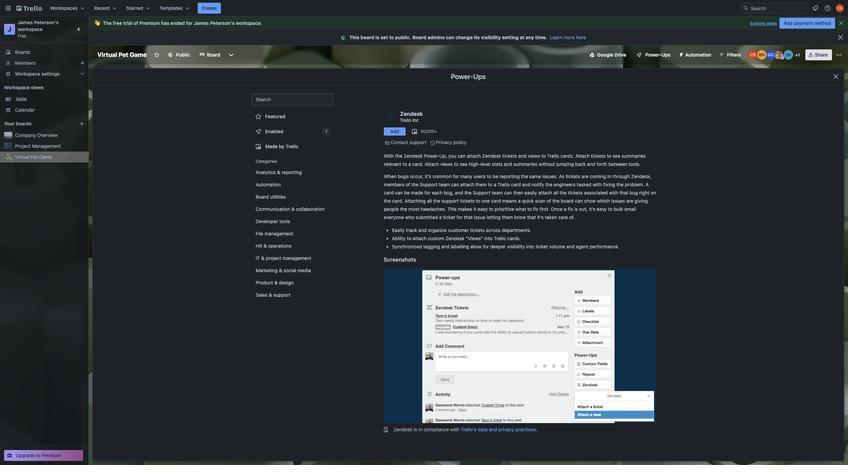 Task type: locate. For each thing, give the bounding box(es) containing it.
hr & operations link
[[252, 241, 334, 252]]

fix
[[533, 206, 539, 212], [568, 206, 573, 212]]

to right relevant
[[403, 161, 407, 167]]

support up one
[[473, 190, 491, 196]]

easy right it
[[478, 206, 488, 212]]

james
[[18, 19, 33, 25], [194, 20, 209, 26]]

for left each at right
[[425, 190, 431, 196]]

trial
[[123, 20, 132, 26]]

support down 50,000
[[410, 139, 427, 145]]

card. inside the "when bugs occur, it's common for many users to be reporting the same issues. as tickets are coming in through zendesk, members of the support team can attach them to a trello card and notify the engineers tasked with fixing the problem. a card can be made for each bug, and the support team can then easily attach all the tickets associated with that bug right on the card. attaching all the support tickets to one card means a quick scan of the board can show which issues are giving people the most headaches. this makes it easy to prioritize what to fix first. once a fix is out, it's easy to bulk email everyone who submitted a ticket for that issue letting them know that it's taken care of."
[[392, 198, 404, 204]]

of down bugs
[[406, 182, 410, 188]]

free
[[18, 33, 26, 39]]

volume
[[549, 244, 565, 250]]

it's right 'occur,'
[[425, 174, 432, 179]]

board for board
[[207, 52, 220, 58]]

0 vertical spatial card.
[[413, 161, 424, 167]]

to right users
[[487, 174, 492, 179]]

that left bug
[[620, 190, 629, 196]]

virtual pet game down project management
[[15, 154, 52, 160]]

know
[[515, 215, 526, 220]]

1 horizontal spatial add
[[784, 20, 793, 26]]

of.
[[569, 215, 575, 220]]

1 vertical spatial board
[[561, 198, 574, 204]]

automation link
[[252, 179, 334, 190]]

card down members
[[384, 190, 394, 196]]

templates
[[160, 5, 183, 11]]

see
[[613, 153, 621, 159], [460, 161, 468, 167]]

1 horizontal spatial card
[[491, 198, 501, 204]]

0 vertical spatial 1
[[798, 53, 800, 58]]

1 horizontal spatial attach
[[576, 153, 590, 159]]

1 vertical spatial power-
[[451, 73, 474, 80]]

& right sales
[[269, 292, 272, 298]]

game inside board name text box
[[130, 51, 147, 58]]

cards. down departments.
[[507, 236, 521, 241]]

1 horizontal spatial ticket
[[536, 244, 548, 250]]

cards.
[[561, 153, 574, 159], [507, 236, 521, 241]]

0 vertical spatial in
[[608, 174, 612, 179]]

of
[[134, 20, 138, 26], [406, 182, 410, 188], [547, 198, 551, 204]]

workspace up "table"
[[4, 85, 30, 90]]

premium left has
[[139, 20, 160, 26]]

game down management
[[39, 154, 52, 160]]

fix up of.
[[568, 206, 573, 212]]

back to home image
[[16, 3, 42, 14]]

search image
[[744, 5, 749, 11]]

"views"
[[466, 236, 483, 241]]

& right analytics
[[277, 170, 280, 175]]

this left 'makes'
[[448, 206, 457, 212]]

bulk
[[614, 206, 624, 212]]

recent button
[[90, 3, 121, 14]]

0 vertical spatial board
[[361, 34, 375, 40]]

1 horizontal spatial with
[[593, 182, 602, 188]]

at
[[520, 34, 525, 40]]

sm image for automation
[[676, 49, 686, 59]]

0 horizontal spatial game
[[39, 154, 52, 160]]

1 horizontal spatial game
[[130, 51, 147, 58]]

it's down first.
[[538, 215, 544, 220]]

1 horizontal spatial be
[[493, 174, 498, 179]]

trello left inc
[[400, 117, 412, 123]]

1 horizontal spatial of
[[406, 182, 410, 188]]

0 vertical spatial management
[[265, 231, 293, 237]]

1 vertical spatial views
[[528, 153, 540, 159]]

1 horizontal spatial peterson's
[[210, 20, 235, 26]]

trello up the deeper
[[494, 236, 506, 241]]

2 vertical spatial board
[[256, 194, 269, 200]]

workspace inside workspace settings dropdown button
[[15, 71, 40, 77]]

forth
[[597, 161, 608, 167]]

1 vertical spatial this
[[448, 206, 457, 212]]

workspace navigation collapse icon image
[[74, 25, 84, 34]]

same
[[530, 174, 541, 179]]

which
[[597, 198, 610, 204]]

automation inside button
[[686, 52, 712, 58]]

add inside the 'add payment method' button
[[784, 20, 793, 26]]

cards. inside the easily track and organize customer tickets across departments. ability to attach custom zendesk "views" into trello cards. synchronized tagging and labelling allow for deeper visibility into ticket volume and agent performance.
[[507, 236, 521, 241]]

workspace inside the james peterson's workspace free
[[18, 26, 43, 32]]

easy down which
[[597, 206, 607, 212]]

it's down show
[[589, 206, 596, 212]]

see left high-
[[460, 161, 468, 167]]

your boards with 3 items element
[[4, 120, 69, 128]]

2 vertical spatial of
[[547, 198, 551, 204]]

for
[[186, 20, 193, 26], [453, 174, 459, 179], [425, 190, 431, 196], [457, 215, 463, 220], [483, 244, 489, 250]]

1 vertical spatial ticket
[[536, 244, 548, 250]]

categories
[[256, 159, 277, 164]]

1 vertical spatial automation
[[256, 182, 281, 188]]

the down the issues.
[[546, 182, 553, 188]]

fix left first.
[[533, 206, 539, 212]]

0 vertical spatial virtual
[[98, 51, 117, 58]]

custom
[[428, 236, 444, 241]]

team down common
[[439, 182, 450, 188]]

tickets up stats
[[503, 153, 517, 159]]

0 notifications image
[[812, 4, 820, 12]]

1 vertical spatial team
[[492, 190, 503, 196]]

be down stats
[[493, 174, 498, 179]]

the down engineers
[[560, 190, 567, 196]]

0 horizontal spatial virtual
[[15, 154, 29, 160]]

ben nelson (bennelson96) image
[[757, 50, 767, 60]]

is left set
[[376, 34, 380, 40]]

can up means
[[504, 190, 512, 196]]

sm image for this board is set to public. board admins can change its visibility setting at any time.
[[340, 34, 350, 41]]

ticket
[[443, 215, 456, 220], [536, 244, 548, 250]]

that down 'makes'
[[464, 215, 473, 220]]

summaries up 'tools.'
[[622, 153, 646, 159]]

add inside add button
[[391, 129, 399, 134]]

workspace down the members
[[15, 71, 40, 77]]

to right upgrade
[[36, 453, 41, 459]]

👋 the free trial of premium has ended for james peterson's workspace .
[[94, 20, 262, 26]]

in up fixing
[[608, 174, 612, 179]]

0 horizontal spatial with
[[450, 427, 460, 433]]

giving
[[635, 198, 648, 204]]

sm image inside automation button
[[676, 49, 686, 59]]

christina overa (christinaovera) image inside the primary element
[[836, 4, 844, 12]]

zendesk inside the easily track and organize customer tickets across departments. ability to attach custom zendesk "views" into trello cards. synchronized tagging and labelling allow for deeper visibility into ticket volume and agent performance.
[[446, 236, 465, 241]]

all up headaches.
[[427, 198, 432, 204]]

1 vertical spatial board
[[207, 52, 220, 58]]

james down the create button on the top
[[194, 20, 209, 26]]

media
[[298, 268, 311, 274]]

associated
[[584, 190, 608, 196]]

1 horizontal spatial fix
[[568, 206, 573, 212]]

peterson's down back to home image
[[34, 19, 59, 25]]

0 horizontal spatial views
[[31, 85, 44, 90]]

settings
[[41, 71, 60, 77]]

0 vertical spatial team
[[439, 182, 450, 188]]

for inside the easily track and organize customer tickets across departments. ability to attach custom zendesk "views" into trello cards. synchronized tagging and labelling allow for deeper visibility into ticket volume and agent performance.
[[483, 244, 489, 250]]

pet down project management
[[31, 154, 38, 160]]

trello inside the easily track and organize customer tickets across departments. ability to attach custom zendesk "views" into trello cards. synchronized tagging and labelling allow for deeper visibility into ticket volume and agent performance.
[[494, 236, 506, 241]]

card right one
[[491, 198, 501, 204]]

to
[[389, 34, 394, 40], [542, 153, 546, 159], [607, 153, 612, 159], [403, 161, 407, 167], [454, 161, 459, 167], [487, 174, 492, 179], [488, 182, 493, 188], [476, 198, 481, 204], [489, 206, 494, 212], [528, 206, 532, 212], [609, 206, 613, 212], [407, 236, 412, 241], [36, 453, 41, 459]]

board left customize views image at the left top of the page
[[207, 52, 220, 58]]

1 easy from the left
[[478, 206, 488, 212]]

it & project management link
[[252, 253, 334, 264]]

workspace
[[15, 71, 40, 77], [4, 85, 30, 90]]

communication & collaboration
[[256, 206, 325, 212]]

made
[[265, 144, 278, 149]]

1 horizontal spatial are
[[627, 198, 634, 204]]

& for product
[[274, 280, 278, 286]]

create
[[202, 5, 217, 11]]

a inside 'with the zendesk power-up, you can attach zendesk tickets and views to trello cards. attach tickets to see summaries relevant to a card. attach views to see high-level stats and summaries without jumping back and forth between tools.'
[[409, 161, 411, 167]]

0 vertical spatial attach
[[576, 153, 590, 159]]

0 horizontal spatial of
[[134, 20, 138, 26]]

learn more here link
[[548, 34, 586, 40]]

add up contact
[[391, 129, 399, 134]]

management up operations
[[265, 231, 293, 237]]

1 vertical spatial 1
[[326, 129, 327, 134]]

1 vertical spatial pet
[[31, 154, 38, 160]]

1 horizontal spatial sm image
[[384, 140, 391, 147]]

the up the who
[[400, 206, 407, 212]]

2 vertical spatial power-
[[424, 153, 440, 159]]

people
[[384, 206, 399, 212]]

organize
[[428, 227, 447, 233]]

ups inside button
[[662, 52, 671, 58]]

0 horizontal spatial them
[[476, 182, 487, 188]]

1 horizontal spatial this
[[448, 206, 457, 212]]

1 horizontal spatial team
[[492, 190, 503, 196]]

a right 'once'
[[564, 206, 567, 212]]

premium inside the upgrade to premium link
[[42, 453, 61, 459]]

add board image
[[79, 121, 85, 127]]

zendesk,
[[631, 174, 652, 179]]

project management link
[[15, 143, 85, 150]]

add for add
[[391, 129, 399, 134]]

0 horizontal spatial premium
[[42, 453, 61, 459]]

filters button
[[717, 49, 743, 60]]

problem.
[[625, 182, 645, 188]]

1 horizontal spatial pet
[[119, 51, 128, 58]]

method
[[815, 20, 831, 26]]

ticket up customer
[[443, 215, 456, 220]]

in left compliance
[[419, 427, 423, 433]]

reporting up automation link at left top
[[282, 170, 302, 175]]

0 horizontal spatial virtual pet game
[[15, 154, 52, 160]]

public button
[[164, 49, 194, 60]]

company overview
[[15, 132, 58, 138]]

attach down many
[[461, 182, 475, 188]]

& down board utilities link
[[292, 206, 295, 212]]

0 horizontal spatial that
[[464, 215, 473, 220]]

star or unstar board image
[[154, 52, 160, 58]]

summaries up same
[[514, 161, 538, 167]]

2 vertical spatial with
[[450, 427, 460, 433]]

0 horizontal spatial board
[[207, 52, 220, 58]]

1 vertical spatial is
[[575, 206, 578, 212]]

2 horizontal spatial is
[[575, 206, 578, 212]]

them down users
[[476, 182, 487, 188]]

care
[[559, 215, 568, 220]]

into down departments.
[[526, 244, 535, 250]]

0 horizontal spatial add
[[391, 129, 399, 134]]

game
[[130, 51, 147, 58], [39, 154, 52, 160]]

1 horizontal spatial cards.
[[561, 153, 574, 159]]

fixing
[[604, 182, 616, 188]]

a up bugs
[[409, 161, 411, 167]]

1 vertical spatial cards.
[[507, 236, 521, 241]]

virtual inside board name text box
[[98, 51, 117, 58]]

1 horizontal spatial virtual
[[98, 51, 117, 58]]

has
[[161, 20, 169, 26]]

privacy
[[436, 139, 452, 145]]

the down 'occur,'
[[412, 182, 419, 188]]

0 horizontal spatial sm image
[[340, 34, 350, 41]]

0 horizontal spatial it's
[[425, 174, 432, 179]]

& inside "link"
[[269, 292, 272, 298]]

be left made
[[404, 190, 410, 196]]

this
[[350, 34, 360, 40], [448, 206, 457, 212]]

them
[[476, 182, 487, 188], [502, 215, 513, 220]]

can inside 'with the zendesk power-up, you can attach zendesk tickets and views to trello cards. attach tickets to see summaries relevant to a card. attach views to see high-level stats and summaries without jumping back and forth between tools.'
[[458, 153, 466, 159]]

reporting inside the "when bugs occur, it's common for many users to be reporting the same issues. as tickets are coming in through zendesk, members of the support team can attach them to a trello card and notify the engineers tasked with fixing the problem. a card can be made for each bug, and the support team can then easily attach all the tickets associated with that bug right on the card. attaching all the support tickets to one card means a quick scan of the board can show which issues are giving people the most headaches. this makes it easy to prioritize what to fix first. once a fix is out, it's easy to bulk email everyone who submitted a ticket for that issue letting them know that it's taken care of."
[[500, 174, 520, 179]]

add payment method
[[784, 20, 831, 26]]

sales
[[256, 292, 268, 298]]

& left social
[[279, 268, 282, 274]]

with
[[384, 153, 394, 159]]

many
[[461, 174, 473, 179]]

recent
[[94, 5, 110, 11]]

banner
[[89, 16, 849, 30]]

0 vertical spatial automation
[[686, 52, 712, 58]]

0 vertical spatial pet
[[119, 51, 128, 58]]

setting
[[502, 34, 519, 40]]

& for analytics
[[277, 170, 280, 175]]

product & design
[[256, 280, 294, 286]]

for right ended at the top
[[186, 20, 193, 26]]

1 horizontal spatial power-ups
[[646, 52, 671, 58]]

board
[[413, 34, 427, 40], [207, 52, 220, 58], [256, 194, 269, 200]]

card up then
[[511, 182, 521, 188]]

board inside the "when bugs occur, it's common for many users to be reporting the same issues. as tickets are coming in through zendesk, members of the support team can attach them to a trello card and notify the engineers tasked with fixing the problem. a card can be made for each bug, and the support team can then easily attach all the tickets associated with that bug right on the card. attaching all the support tickets to one card means a quick scan of the board can show which issues are giving people the most headaches. this makes it easy to prioritize what to fix first. once a fix is out, it's easy to bulk email everyone who submitted a ticket for that issue letting them know that it's taken care of."
[[561, 198, 574, 204]]

j link
[[4, 24, 15, 35]]

for down 'makes'
[[457, 215, 463, 220]]

can right you
[[458, 153, 466, 159]]

0 vertical spatial workspace
[[15, 71, 40, 77]]

2 horizontal spatial that
[[620, 190, 629, 196]]

attach up high-
[[467, 153, 481, 159]]

members link
[[0, 58, 89, 69]]

& for communication
[[292, 206, 295, 212]]

christina overa (christinaovera) image right the open information menu image
[[836, 4, 844, 12]]

& left design
[[274, 280, 278, 286]]

upgrade to premium link
[[4, 451, 83, 461]]

2 vertical spatial is
[[414, 427, 417, 433]]

1 horizontal spatial reporting
[[500, 174, 520, 179]]

makes
[[458, 206, 472, 212]]

issue
[[474, 215, 486, 220]]

0 horizontal spatial attach
[[425, 161, 439, 167]]

all
[[554, 190, 559, 196], [427, 198, 432, 204]]

0 horizontal spatial support
[[274, 292, 291, 298]]

attach inside 'with the zendesk power-up, you can attach zendesk tickets and views to trello cards. attach tickets to see summaries relevant to a card. attach views to see high-level stats and summaries without jumping back and forth between tools.'
[[467, 153, 481, 159]]

0 horizontal spatial card
[[384, 190, 394, 196]]

calendar
[[15, 107, 35, 113]]

Search field
[[749, 3, 809, 13]]

christina overa (christinaovera) image
[[836, 4, 844, 12], [749, 50, 758, 60]]

1 horizontal spatial support
[[473, 190, 491, 196]]

& for sales
[[269, 292, 272, 298]]

1 horizontal spatial see
[[613, 153, 621, 159]]

add left payment
[[784, 20, 793, 26]]

2 fix from the left
[[568, 206, 573, 212]]

1 horizontal spatial board
[[561, 198, 574, 204]]

0 vertical spatial cards.
[[561, 153, 574, 159]]

enabled
[[265, 129, 283, 134]]

card. up people on the left top of page
[[392, 198, 404, 204]]

0 vertical spatial power-ups
[[646, 52, 671, 58]]

privacy
[[499, 427, 515, 433]]

by
[[279, 144, 285, 149]]

is inside the "when bugs occur, it's common for many users to be reporting the same issues. as tickets are coming in through zendesk, members of the support team can attach them to a trello card and notify the engineers tasked with fixing the problem. a card can be made for each bug, and the support team can then easily attach all the tickets associated with that bug right on the card. attaching all the support tickets to one card means a quick scan of the board can show which issues are giving people the most headaches. this makes it easy to prioritize what to fix first. once a fix is out, it's easy to bulk email everyone who submitted a ticket for that issue letting them know that it's taken care of."
[[575, 206, 578, 212]]

support up each at right
[[420, 182, 438, 188]]

tickets inside the easily track and organize customer tickets across departments. ability to attach custom zendesk "views" into trello cards. synchronized tagging and labelling allow for deeper visibility into ticket volume and agent performance.
[[470, 227, 485, 233]]

a
[[409, 161, 411, 167], [494, 182, 497, 188], [518, 198, 521, 204], [564, 206, 567, 212], [439, 215, 442, 220]]

into
[[485, 236, 493, 241], [526, 244, 535, 250]]

attach up common
[[425, 161, 439, 167]]

Search text field
[[252, 93, 334, 106]]

to up synchronized
[[407, 236, 412, 241]]

all down engineers
[[554, 190, 559, 196]]

1 horizontal spatial visibility
[[507, 244, 525, 250]]

screenshots
[[384, 257, 416, 263]]

views up without
[[528, 153, 540, 159]]

stats
[[492, 161, 503, 167]]

& for it
[[261, 255, 265, 261]]

virtual down the
[[98, 51, 117, 58]]

public.
[[395, 34, 411, 40]]

team up means
[[492, 190, 503, 196]]

1 vertical spatial visibility
[[507, 244, 525, 250]]

0 vertical spatial christina overa (christinaovera) image
[[836, 4, 844, 12]]

ticket inside the "when bugs occur, it's common for many users to be reporting the same issues. as tickets are coming in through zendesk, members of the support team can attach them to a trello card and notify the engineers tasked with fixing the problem. a card can be made for each bug, and the support team can then easily attach all the tickets associated with that bug right on the card. attaching all the support tickets to one card means a quick scan of the board can show which issues are giving people the most headaches. this makes it easy to prioritize what to fix first. once a fix is out, it's easy to bulk email everyone who submitted a ticket for that issue letting them know that it's taken care of."
[[443, 215, 456, 220]]

google drive icon image
[[590, 53, 595, 57]]

sm image
[[340, 34, 350, 41], [676, 49, 686, 59], [384, 140, 391, 147]]

with down fixing
[[609, 190, 619, 196]]

with down coming
[[593, 182, 602, 188]]

1 vertical spatial game
[[39, 154, 52, 160]]

automation up 'board utilities'
[[256, 182, 281, 188]]

zendesk up stats
[[482, 153, 501, 159]]

trello's
[[461, 427, 477, 433]]

1 vertical spatial it's
[[589, 206, 596, 212]]

1 vertical spatial summaries
[[514, 161, 538, 167]]

1 vertical spatial add
[[391, 129, 399, 134]]

it
[[474, 206, 477, 212]]

support down design
[[274, 292, 291, 298]]

through
[[613, 174, 630, 179]]

0 vertical spatial be
[[493, 174, 498, 179]]

0 horizontal spatial are
[[582, 174, 589, 179]]

card
[[511, 182, 521, 188], [384, 190, 394, 196], [491, 198, 501, 204]]

workspace
[[236, 20, 261, 26], [18, 26, 43, 32]]

0 vertical spatial ticket
[[443, 215, 456, 220]]

christina overa (christinaovera) image left gary orlando (garyorlando) icon
[[749, 50, 758, 60]]

0 horizontal spatial easy
[[478, 206, 488, 212]]



Task type: vqa. For each thing, say whether or not it's contained in the screenshot.
middle the Add a card
no



Task type: describe. For each thing, give the bounding box(es) containing it.
1 vertical spatial .
[[536, 427, 538, 433]]

common
[[433, 174, 452, 179]]

0 vertical spatial support
[[420, 182, 438, 188]]

board for board utilities
[[256, 194, 269, 200]]

a down stats
[[494, 182, 497, 188]]

wave image
[[94, 20, 100, 26]]

quick
[[522, 198, 534, 204]]

1 vertical spatial +
[[435, 129, 437, 134]]

& for marketing
[[279, 268, 282, 274]]

1 horizontal spatial premium
[[139, 20, 160, 26]]

trello inside the "when bugs occur, it's common for many users to be reporting the same issues. as tickets are coming in through zendesk, members of the support team can attach them to a trello card and notify the engineers tasked with fixing the problem. a card can be made for each bug, and the support team can then easily attach all the tickets associated with that bug right on the card. attaching all the support tickets to one card means a quick scan of the board can show which issues are giving people the most headaches. this makes it easy to prioritize what to fix first. once a fix is out, it's easy to bulk email everyone who submitted a ticket for that issue letting them know that it's taken care of."
[[498, 182, 510, 188]]

design
[[279, 280, 294, 286]]

zendesk inside zendesk trello inc
[[400, 111, 423, 117]]

ability
[[392, 236, 406, 241]]

tickets down tasked
[[568, 190, 583, 196]]

+ 1
[[796, 53, 800, 58]]

1 horizontal spatial james
[[194, 20, 209, 26]]

boards link
[[0, 47, 89, 58]]

virtual pet game link
[[15, 154, 85, 161]]

to right set
[[389, 34, 394, 40]]

attach inside the easily track and organize customer tickets across departments. ability to attach custom zendesk "views" into trello cards. synchronized tagging and labelling allow for deeper visibility into ticket volume and agent performance.
[[413, 236, 427, 241]]

tickets up 'makes'
[[460, 198, 475, 204]]

contact support
[[391, 139, 427, 145]]

1 horizontal spatial power-
[[451, 73, 474, 80]]

1 vertical spatial virtual
[[15, 154, 29, 160]]

product
[[256, 280, 273, 286]]

open information menu image
[[825, 5, 831, 12]]

customize views image
[[228, 51, 235, 58]]

to left bulk
[[609, 206, 613, 212]]

2 vertical spatial it's
[[538, 215, 544, 220]]

file
[[256, 231, 263, 237]]

as
[[559, 174, 565, 179]]

boards
[[15, 49, 30, 55]]

overview
[[37, 132, 58, 138]]

templates button
[[155, 3, 194, 14]]

when bugs occur, it's common for many users to be reporting the same issues. as tickets are coming in through zendesk, members of the support team can attach them to a trello card and notify the engineers tasked with fixing the problem. a card can be made for each bug, and the support team can then easily attach all the tickets associated with that bug right on the card. attaching all the support tickets to one card means a quick scan of the board can show which issues are giving people the most headaches. this makes it easy to prioritize what to fix first. once a fix is out, it's easy to bulk email everyone who submitted a ticket for that issue letting them know that it's taken care of.
[[384, 174, 657, 220]]

2 horizontal spatial board
[[413, 34, 427, 40]]

its
[[474, 34, 480, 40]]

can right admins
[[446, 34, 455, 40]]

high-
[[469, 161, 481, 167]]

0 vertical spatial is
[[376, 34, 380, 40]]

add for add payment method
[[784, 20, 793, 26]]

data
[[478, 427, 488, 433]]

the
[[103, 20, 112, 26]]

sales & support link
[[252, 290, 334, 301]]

0 horizontal spatial power-ups
[[451, 73, 486, 80]]

trello inside zendesk trello inc
[[400, 117, 412, 123]]

for left many
[[453, 174, 459, 179]]

0 horizontal spatial all
[[427, 198, 432, 204]]

0 horizontal spatial team
[[439, 182, 450, 188]]

utilities
[[270, 194, 286, 200]]

a down headaches.
[[439, 215, 442, 220]]

james peterson's workspace link
[[18, 19, 60, 32]]

the down many
[[465, 190, 472, 196]]

the down through
[[617, 182, 624, 188]]

time.
[[536, 34, 548, 40]]

0 vertical spatial visibility
[[481, 34, 501, 40]]

1 vertical spatial virtual pet game
[[15, 154, 52, 160]]

it
[[256, 255, 260, 261]]

compliance
[[424, 427, 449, 433]]

1 fix from the left
[[533, 206, 539, 212]]

2 horizontal spatial it's
[[589, 206, 596, 212]]

hr
[[256, 243, 262, 249]]

customer
[[448, 227, 469, 233]]

0 horizontal spatial reporting
[[282, 170, 302, 175]]

peterson's inside the james peterson's workspace free
[[34, 19, 59, 25]]

project management
[[15, 143, 61, 149]]

zendesk left compliance
[[394, 427, 413, 433]]

developer tools link
[[252, 216, 334, 227]]

1 vertical spatial see
[[460, 161, 468, 167]]

0 vertical spatial summaries
[[622, 153, 646, 159]]

file management link
[[252, 229, 334, 239]]

2 horizontal spatial of
[[547, 198, 551, 204]]

to down quick
[[528, 206, 532, 212]]

1 horizontal spatial into
[[526, 244, 535, 250]]

j
[[8, 25, 11, 33]]

1 horizontal spatial support
[[410, 139, 427, 145]]

boards
[[16, 121, 32, 127]]

0 vertical spatial all
[[554, 190, 559, 196]]

add button
[[384, 128, 406, 136]]

1 horizontal spatial views
[[441, 161, 453, 167]]

1 vertical spatial support
[[473, 190, 491, 196]]

practices
[[516, 427, 536, 433]]

plans
[[767, 21, 777, 26]]

power- inside 'with the zendesk power-up, you can attach zendesk tickets and views to trello cards. attach tickets to see summaries relevant to a card. attach views to see high-level stats and summaries without jumping back and forth between tools.'
[[424, 153, 440, 159]]

0 vertical spatial are
[[582, 174, 589, 179]]

& for hr
[[264, 243, 267, 249]]

featured link
[[252, 110, 334, 123]]

level
[[481, 161, 491, 167]]

card. inside 'with the zendesk power-up, you can attach zendesk tickets and views to trello cards. attach tickets to see summaries relevant to a card. attach views to see high-level stats and summaries without jumping back and forth between tools.'
[[413, 161, 424, 167]]

starred
[[126, 5, 143, 11]]

0 horizontal spatial 1
[[326, 129, 327, 134]]

this inside the "when bugs occur, it's common for many users to be reporting the same issues. as tickets are coming in through zendesk, members of the support team can attach them to a trello card and notify the engineers tasked with fixing the problem. a card can be made for each bug, and the support team can then easily attach all the tickets associated with that bug right on the card. attaching all the support tickets to one card means a quick scan of the board can show which issues are giving people the most headaches. this makes it easy to prioritize what to fix first. once a fix is out, it's easy to bulk email everyone who submitted a ticket for that issue letting them know that it's taken care of."
[[448, 206, 457, 212]]

one
[[482, 198, 490, 204]]

banner containing 👋
[[89, 16, 849, 30]]

0 horizontal spatial board
[[361, 34, 375, 40]]

to up without
[[542, 153, 546, 159]]

once
[[551, 206, 563, 212]]

support inside the "when bugs occur, it's common for many users to be reporting the same issues. as tickets are coming in through zendesk, members of the support team can attach them to a trello card and notify the engineers tasked with fixing the problem. a card can be made for each bug, and the support team can then easily attach all the tickets associated with that bug right on the card. attaching all the support tickets to one card means a quick scan of the board can show which issues are giving people the most headaches. this makes it easy to prioritize what to fix first. once a fix is out, it's easy to bulk email everyone who submitted a ticket for that issue letting them know that it's taken care of."
[[442, 198, 459, 204]]

james inside the james peterson's workspace free
[[18, 19, 33, 25]]

table link
[[15, 96, 85, 103]]

visibility inside the easily track and organize customer tickets across departments. ability to attach custom zendesk "views" into trello cards. synchronized tagging and labelling allow for deeper visibility into ticket volume and agent performance.
[[507, 244, 525, 250]]

developer tools
[[256, 219, 290, 224]]

inc
[[413, 117, 419, 123]]

1 horizontal spatial them
[[502, 215, 513, 220]]

can down members
[[395, 190, 403, 196]]

right
[[640, 190, 650, 196]]

learn
[[550, 34, 563, 40]]

to up letting
[[489, 206, 494, 212]]

power-ups inside button
[[646, 52, 671, 58]]

0 horizontal spatial into
[[485, 236, 493, 241]]

james peterson's workspace free
[[18, 19, 60, 39]]

analytics & reporting
[[256, 170, 302, 175]]

hr & operations
[[256, 243, 292, 249]]

workspaces button
[[46, 3, 89, 14]]

primary element
[[0, 0, 849, 16]]

james peterson (jamespeterson93) image
[[775, 50, 785, 60]]

the down each at right
[[433, 198, 441, 204]]

to up one
[[488, 182, 493, 188]]

0 vertical spatial views
[[31, 85, 44, 90]]

attach up scan
[[539, 190, 553, 196]]

change
[[456, 34, 473, 40]]

show menu image
[[836, 51, 843, 58]]

workspace for workspace settings
[[15, 71, 40, 77]]

pet inside board name text box
[[119, 51, 128, 58]]

you
[[449, 153, 457, 159]]

more
[[564, 34, 575, 40]]

cards. inside 'with the zendesk power-up, you can attach zendesk tickets and views to trello cards. attach tickets to see summaries relevant to a card. attach views to see high-level stats and summaries without jumping back and forth between tools.'
[[561, 153, 574, 159]]

a down then
[[518, 198, 521, 204]]

add payment method button
[[780, 18, 836, 29]]

admins
[[428, 34, 445, 40]]

contact
[[391, 139, 408, 145]]

zendesk is in compliance with trello's data and privacy practices .
[[394, 427, 538, 433]]

power- inside power-ups button
[[646, 52, 662, 58]]

tools.
[[629, 161, 641, 167]]

social
[[284, 268, 296, 274]]

to up forth
[[607, 153, 612, 159]]

50,000 +
[[421, 129, 437, 134]]

made
[[411, 190, 423, 196]]

this member is an admin of this board. image
[[781, 57, 784, 60]]

prioritize
[[495, 206, 514, 212]]

gary orlando (garyorlando) image
[[766, 50, 776, 60]]

members
[[15, 60, 36, 66]]

0 horizontal spatial pet
[[31, 154, 38, 160]]

1 horizontal spatial that
[[528, 215, 536, 220]]

0 horizontal spatial ups
[[474, 73, 486, 80]]

ticket inside the easily track and organize customer tickets across departments. ability to attach custom zendesk "views" into trello cards. synchronized tagging and labelling allow for deeper visibility into ticket volume and agent performance.
[[536, 244, 548, 250]]

1 vertical spatial management
[[283, 255, 311, 261]]

when
[[384, 174, 397, 179]]

can up bug,
[[451, 182, 459, 188]]

the inside 'with the zendesk power-up, you can attach zendesk tickets and views to trello cards. attach tickets to see summaries relevant to a card. attach views to see high-level stats and summaries without jumping back and forth between tools.'
[[395, 153, 403, 159]]

0 horizontal spatial in
[[419, 427, 423, 433]]

trello inside 'with the zendesk power-up, you can attach zendesk tickets and views to trello cards. attach tickets to see summaries relevant to a card. attach views to see high-level stats and summaries without jumping back and forth between tools.'
[[547, 153, 560, 159]]

0 horizontal spatial this
[[350, 34, 360, 40]]

in inside the "when bugs occur, it's common for many users to be reporting the same issues. as tickets are coming in through zendesk, members of the support team can attach them to a trello card and notify the engineers tasked with fixing the problem. a card can be made for each bug, and the support team can then easily attach all the tickets associated with that bug right on the card. attaching all the support tickets to one card means a quick scan of the board can show which issues are giving people the most headaches. this makes it easy to prioritize what to fix first. once a fix is out, it's easy to bulk email everyone who submitted a ticket for that issue letting them know that it's taken care of."
[[608, 174, 612, 179]]

can up out,
[[575, 198, 583, 204]]

1 vertical spatial be
[[404, 190, 410, 196]]

collaboration
[[296, 206, 325, 212]]

agent
[[576, 244, 589, 250]]

trello right by on the top of page
[[286, 144, 298, 149]]

support inside "link"
[[274, 292, 291, 298]]

deeper
[[491, 244, 506, 250]]

workspace for workspace views
[[4, 85, 30, 90]]

operations
[[268, 243, 292, 249]]

1 vertical spatial with
[[609, 190, 619, 196]]

2 horizontal spatial views
[[528, 153, 540, 159]]

1 horizontal spatial +
[[796, 53, 798, 58]]

bug
[[630, 190, 638, 196]]

who
[[405, 215, 415, 220]]

to left one
[[476, 198, 481, 204]]

Board name text field
[[94, 49, 150, 60]]

ended
[[171, 20, 185, 26]]

0 vertical spatial workspace
[[236, 20, 261, 26]]

tickets right as
[[566, 174, 581, 179]]

50,000
[[421, 129, 435, 134]]

share
[[815, 52, 828, 58]]

0 vertical spatial with
[[593, 182, 602, 188]]

2 vertical spatial card
[[491, 198, 501, 204]]

means
[[502, 198, 517, 204]]

tools
[[279, 219, 290, 224]]

table
[[15, 96, 27, 102]]

power-ups button
[[632, 49, 675, 60]]

tickets up forth
[[591, 153, 606, 159]]

0 horizontal spatial automation
[[256, 182, 281, 188]]

sm image
[[430, 140, 436, 147]]

submitted
[[416, 215, 438, 220]]

screenshot image
[[384, 269, 657, 423]]

workspace views
[[4, 85, 44, 90]]

1 vertical spatial christina overa (christinaovera) image
[[749, 50, 758, 60]]

the up 'once'
[[553, 198, 560, 204]]

to inside the easily track and organize customer tickets across departments. ability to attach custom zendesk "views" into trello cards. synchronized tagging and labelling allow for deeper visibility into ticket volume and agent performance.
[[407, 236, 412, 241]]

across
[[486, 227, 501, 233]]

payment
[[794, 20, 813, 26]]

0 vertical spatial see
[[613, 153, 621, 159]]

the up people on the left top of page
[[384, 198, 391, 204]]

2 horizontal spatial card
[[511, 182, 521, 188]]

0 vertical spatial .
[[261, 20, 262, 26]]

upgrade to premium
[[16, 453, 61, 459]]

zendesk down contact support
[[404, 153, 423, 159]]

synchronized
[[392, 244, 422, 250]]

project
[[15, 143, 31, 149]]

drive
[[615, 52, 627, 58]]

easily track and organize customer tickets across departments. ability to attach custom zendesk "views" into trello cards. synchronized tagging and labelling allow for deeper visibility into ticket volume and agent performance.
[[392, 227, 620, 250]]

virtual pet game inside board name text box
[[98, 51, 147, 58]]

to down you
[[454, 161, 459, 167]]

0 vertical spatial it's
[[425, 174, 432, 179]]

jeremy miller (jeremymiller198) image
[[784, 50, 794, 60]]

0 vertical spatial of
[[134, 20, 138, 26]]

upgrade
[[16, 453, 35, 459]]

2 easy from the left
[[597, 206, 607, 212]]

1 horizontal spatial is
[[414, 427, 417, 433]]

the left same
[[521, 174, 528, 179]]



